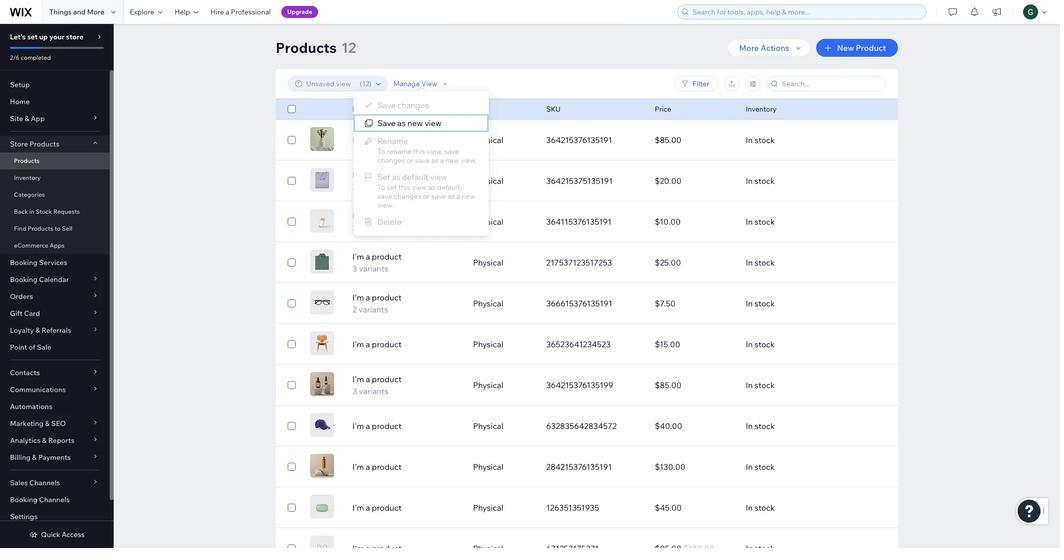 Task type: describe. For each thing, give the bounding box(es) containing it.
view for default
[[430, 172, 447, 182]]

i'm a product link for 284215376135191
[[347, 461, 467, 473]]

booking channels
[[10, 496, 70, 505]]

save right view,
[[444, 147, 459, 156]]

inventory link
[[0, 170, 110, 187]]

in stock for 284215376135191
[[746, 462, 775, 472]]

gift
[[10, 309, 23, 318]]

10 product from the top
[[372, 503, 402, 513]]

set inside set as default view to set this view as default, save changes or save as a new view.
[[387, 183, 397, 192]]

i'm a product 2 variants for 366615376135191
[[353, 293, 402, 315]]

card
[[24, 309, 40, 318]]

products 12
[[276, 39, 356, 56]]

in stock link for 126351351935
[[740, 496, 849, 520]]

save for save changes
[[378, 100, 396, 110]]

126351351935 link
[[540, 496, 649, 520]]

3 product from the top
[[372, 211, 402, 221]]

your
[[49, 32, 64, 41]]

12 for products 12
[[341, 39, 356, 56]]

manage view button
[[393, 79, 449, 88]]

physical link for 284215376135191
[[467, 455, 540, 479]]

orders button
[[0, 288, 110, 305]]

physical link for 364115376135191
[[467, 210, 540, 234]]

find products to sell link
[[0, 220, 110, 237]]

products link
[[0, 153, 110, 170]]

calendar
[[39, 275, 69, 284]]

new inside rename to rename this view, save changes or save as a new view.
[[446, 156, 459, 165]]

save changes
[[378, 100, 429, 110]]

automations link
[[0, 398, 110, 415]]

in stock for 366615376135191
[[746, 299, 775, 309]]

physical for 366615376135191
[[473, 299, 503, 309]]

physical link for 364215376135191
[[467, 128, 540, 152]]

marketing
[[10, 419, 43, 428]]

in stock for 364115376135191
[[746, 217, 775, 227]]

364215376135191 link
[[540, 128, 649, 152]]

back
[[14, 208, 28, 215]]

changes inside 'button'
[[397, 100, 429, 110]]

find products to sell
[[14, 225, 72, 232]]

284215376135191 link
[[540, 455, 649, 479]]

6 i'm from the top
[[353, 340, 364, 350]]

save changes button
[[354, 96, 489, 114]]

632835642834572 link
[[540, 414, 649, 438]]

$10.00 link
[[649, 210, 740, 234]]

store products
[[10, 140, 59, 149]]

3 i'm from the top
[[353, 211, 364, 221]]

sell
[[62, 225, 72, 232]]

as inside rename to rename this view, save changes or save as a new view.
[[431, 156, 439, 165]]

delete
[[378, 217, 402, 227]]

product
[[856, 43, 886, 53]]

let's set up your store
[[10, 32, 83, 41]]

variants for 364115376135191
[[359, 223, 388, 233]]

physical for 364115376135191
[[473, 217, 503, 227]]

& for site
[[25, 114, 29, 123]]

in stock link for 364215376135199
[[740, 374, 849, 397]]

save up default
[[415, 156, 430, 165]]

physical for 364215376135199
[[473, 381, 503, 390]]

$25.00 link
[[649, 251, 740, 275]]

this inside set as default view to set this view as default, save changes or save as a new view.
[[398, 183, 410, 192]]

gift card
[[10, 309, 40, 318]]

364215376135191
[[546, 135, 612, 145]]

more actions button
[[727, 39, 810, 57]]

variants for 364215375135191
[[359, 182, 388, 192]]

in stock link for 364215375135191
[[740, 169, 849, 193]]

orders
[[10, 292, 33, 301]]

channels for sales channels
[[29, 479, 60, 488]]

in stock for 217537123517253
[[746, 258, 775, 268]]

channels for booking channels
[[39, 496, 70, 505]]

let's
[[10, 32, 26, 41]]

menu containing save changes
[[354, 96, 489, 231]]

5 product from the top
[[372, 293, 402, 303]]

8 product from the top
[[372, 421, 402, 431]]

products down store
[[14, 157, 40, 165]]

ecommerce apps
[[14, 242, 65, 249]]

in stock for 632835642834572
[[746, 421, 775, 431]]

126351351935
[[546, 503, 599, 513]]

billing
[[10, 453, 30, 462]]

$85.00 link for 364215376135191
[[649, 128, 740, 152]]

stock for 364215376135199
[[755, 381, 775, 390]]

in stock link for 364215376135191
[[740, 128, 849, 152]]

to inside set as default view to set this view as default, save changes or save as a new view.
[[378, 183, 385, 192]]

analytics & reports button
[[0, 432, 110, 449]]

in stock link for 366615376135191
[[740, 292, 849, 316]]

stock
[[36, 208, 52, 215]]

analytics
[[10, 436, 40, 445]]

Unsaved view field
[[303, 77, 357, 91]]

of
[[29, 343, 35, 352]]

9 product from the top
[[372, 462, 402, 472]]

physical for 217537123517253
[[473, 258, 503, 268]]

save as new view button
[[354, 114, 489, 132]]

36523641234523 link
[[540, 333, 649, 357]]

booking services link
[[0, 254, 110, 271]]

booking for booking services
[[10, 258, 37, 267]]

2 for 366615376135191
[[353, 305, 357, 315]]

contacts
[[10, 369, 40, 378]]

in for 364215375135191
[[746, 176, 753, 186]]

4 i'm from the top
[[353, 252, 364, 262]]

new inside set as default view to set this view as default, save changes or save as a new view.
[[462, 192, 475, 201]]

more actions
[[739, 43, 789, 53]]

i'm a product for 126351351935
[[353, 503, 402, 513]]

sku
[[546, 105, 561, 114]]

1 i'm from the top
[[353, 135, 364, 145]]

in stock for 364215375135191
[[746, 176, 775, 186]]

products inside popup button
[[30, 140, 59, 149]]

2 for 364115376135191
[[353, 223, 357, 233]]

364215376135199
[[546, 381, 613, 390]]

in for 126351351935
[[746, 503, 753, 513]]

Search for tools, apps, help & more... field
[[690, 5, 923, 19]]

in for 364215376135191
[[746, 135, 753, 145]]

type
[[473, 105, 489, 114]]

12 for ( 12 )
[[362, 79, 369, 88]]

delete button
[[354, 213, 489, 231]]

in stock link for 632835642834572
[[740, 414, 849, 438]]

$40.00
[[655, 421, 682, 431]]

and
[[73, 7, 86, 16]]

as left default,
[[428, 183, 436, 192]]

& for analytics
[[42, 436, 47, 445]]

payments
[[38, 453, 71, 462]]

variants for 364215376135199
[[359, 386, 388, 396]]

2/6
[[10, 54, 19, 61]]

364115376135191 link
[[540, 210, 649, 234]]

in for 217537123517253
[[746, 258, 753, 268]]

in for 366615376135191
[[746, 299, 753, 309]]

2 i'm from the top
[[353, 170, 364, 180]]

& for loyalty
[[35, 326, 40, 335]]

referrals
[[42, 326, 71, 335]]

products down upgrade button
[[276, 39, 337, 56]]

$15.00
[[655, 340, 680, 350]]

10 i'm from the top
[[353, 503, 364, 513]]

this inside rename to rename this view, save changes or save as a new view.
[[413, 147, 425, 156]]

6 product from the top
[[372, 340, 402, 350]]

physical link for 632835642834572
[[467, 414, 540, 438]]

communications button
[[0, 382, 110, 398]]

$25.00
[[655, 258, 681, 268]]

as inside 'button'
[[397, 118, 406, 128]]

$40.00 link
[[649, 414, 740, 438]]

changes inside rename to rename this view, save changes or save as a new view.
[[378, 156, 405, 165]]

booking for booking calendar
[[10, 275, 37, 284]]

1 product from the top
[[372, 135, 402, 145]]

5 i'm from the top
[[353, 293, 364, 303]]

explore
[[130, 7, 154, 16]]

physical for 36523641234523
[[473, 340, 503, 350]]

booking calendar
[[10, 275, 69, 284]]

8 i'm from the top
[[353, 421, 364, 431]]

up
[[39, 32, 48, 41]]

more inside popup button
[[739, 43, 759, 53]]

0 horizontal spatial more
[[87, 7, 104, 16]]

home link
[[0, 93, 110, 110]]

$7.50
[[655, 299, 676, 309]]

i'm a product 2 variants for 364215375135191
[[353, 170, 402, 192]]

billing & payments button
[[0, 449, 110, 466]]

366615376135191
[[546, 299, 612, 309]]

in
[[29, 208, 34, 215]]

quick access button
[[29, 531, 85, 540]]

rename to rename this view, save changes or save as a new view.
[[378, 136, 477, 165]]

communications
[[10, 385, 66, 394]]

booking services
[[10, 258, 67, 267]]

sales
[[10, 479, 28, 488]]

in for 632835642834572
[[746, 421, 753, 431]]

in for 36523641234523
[[746, 340, 753, 350]]

apps
[[50, 242, 65, 249]]

(
[[360, 79, 362, 88]]

view. inside set as default view to set this view as default, save changes or save as a new view.
[[378, 201, 394, 210]]

in for 364115376135191
[[746, 217, 753, 227]]

stock for 284215376135191
[[755, 462, 775, 472]]

help button
[[169, 0, 205, 24]]

stock for 217537123517253
[[755, 258, 775, 268]]

3 for 364215376135199
[[353, 386, 357, 396]]

services
[[39, 258, 67, 267]]

as up delete button
[[448, 192, 455, 201]]

physical link for 366615376135191
[[467, 292, 540, 316]]

to inside rename to rename this view, save changes or save as a new view.
[[378, 147, 385, 156]]

217537123517253
[[546, 258, 612, 268]]

3 for 217537123517253
[[353, 264, 357, 274]]

i'm a product for 364215376135191
[[353, 135, 402, 145]]

setup link
[[0, 76, 110, 93]]

in stock for 364215376135199
[[746, 381, 775, 390]]

2/6 completed
[[10, 54, 51, 61]]

categories
[[14, 191, 45, 198]]

$85.00 link for 364215376135199
[[649, 374, 740, 397]]

quick
[[41, 531, 60, 540]]

in for 364215376135199
[[746, 381, 753, 390]]

new inside 'button'
[[408, 118, 423, 128]]

i'm a product link for 632835642834572
[[347, 420, 467, 432]]



Task type: vqa. For each thing, say whether or not it's contained in the screenshot.
'items)'
no



Task type: locate. For each thing, give the bounding box(es) containing it.
$45.00
[[655, 503, 682, 513]]

4 physical from the top
[[473, 258, 503, 268]]

2
[[353, 182, 357, 192], [353, 223, 357, 233], [353, 305, 357, 315]]

1 i'm a product from the top
[[353, 135, 402, 145]]

7 in from the top
[[746, 381, 753, 390]]

1 horizontal spatial inventory
[[746, 105, 777, 114]]

new
[[837, 43, 854, 53]]

set inside "sidebar" element
[[27, 32, 38, 41]]

access
[[62, 531, 85, 540]]

1 vertical spatial inventory
[[14, 174, 41, 182]]

4 in stock link from the top
[[740, 251, 849, 275]]

2 variants from the top
[[359, 223, 388, 233]]

booking channels link
[[0, 492, 110, 509]]

physical link for 364215375135191
[[467, 169, 540, 193]]

things and more
[[49, 7, 104, 16]]

8 in from the top
[[746, 421, 753, 431]]

2 i'm a product link from the top
[[347, 339, 467, 351]]

channels up booking channels
[[29, 479, 60, 488]]

in stock link for 36523641234523
[[740, 333, 849, 357]]

or up default
[[407, 156, 414, 165]]

1 vertical spatial channels
[[39, 496, 70, 505]]

a
[[226, 7, 229, 16], [366, 135, 370, 145], [440, 156, 444, 165], [366, 170, 370, 180], [456, 192, 460, 201], [366, 211, 370, 221], [366, 252, 370, 262], [366, 293, 370, 303], [366, 340, 370, 350], [366, 375, 370, 385], [366, 421, 370, 431], [366, 462, 370, 472], [366, 503, 370, 513]]

sidebar element
[[0, 24, 114, 549]]

12 up unsaved view field
[[341, 39, 356, 56]]

4 i'm a product link from the top
[[347, 461, 467, 473]]

sales channels button
[[0, 475, 110, 492]]

i'm a product for 632835642834572
[[353, 421, 402, 431]]

$85.00 link down $15.00 link
[[649, 374, 740, 397]]

$130.00
[[655, 462, 686, 472]]

set
[[27, 32, 38, 41], [387, 183, 397, 192]]

changes up set
[[378, 156, 405, 165]]

1 horizontal spatial set
[[387, 183, 397, 192]]

inventory inside inventory link
[[14, 174, 41, 182]]

sales channels
[[10, 479, 60, 488]]

set down set
[[387, 183, 397, 192]]

new
[[408, 118, 423, 128], [446, 156, 459, 165], [462, 192, 475, 201]]

save as new view
[[378, 118, 442, 128]]

& left the reports
[[42, 436, 47, 445]]

1 i'm a product 2 variants from the top
[[353, 170, 402, 192]]

save
[[444, 147, 459, 156], [415, 156, 430, 165], [378, 192, 392, 201], [431, 192, 446, 201]]

i'm a product link for 364215376135191
[[347, 134, 467, 146]]

channels inside "sales channels" popup button
[[29, 479, 60, 488]]

requests
[[53, 208, 80, 215]]

stock for 126351351935
[[755, 503, 775, 513]]

i'm a product link for 126351351935
[[347, 502, 467, 514]]

0 vertical spatial channels
[[29, 479, 60, 488]]

physical for 632835642834572
[[473, 421, 503, 431]]

physical for 364215376135191
[[473, 135, 503, 145]]

6 physical link from the top
[[467, 333, 540, 357]]

hire a professional
[[211, 7, 271, 16]]

name
[[353, 105, 372, 114]]

0 horizontal spatial or
[[407, 156, 414, 165]]

8 physical link from the top
[[467, 414, 540, 438]]

9 i'm from the top
[[353, 462, 364, 472]]

booking for booking channels
[[10, 496, 37, 505]]

view,
[[427, 147, 443, 156]]

1 vertical spatial booking
[[10, 275, 37, 284]]

1 vertical spatial to
[[378, 183, 385, 192]]

$85.00 link
[[649, 128, 740, 152], [649, 374, 740, 397]]

36523641234523
[[546, 340, 611, 350]]

0 horizontal spatial new
[[408, 118, 423, 128]]

2 vertical spatial i'm a product 2 variants
[[353, 293, 402, 315]]

3
[[353, 264, 357, 274], [353, 386, 357, 396]]

10 in stock from the top
[[746, 503, 775, 513]]

6 stock from the top
[[755, 340, 775, 350]]

2 to from the top
[[378, 183, 385, 192]]

product
[[372, 135, 402, 145], [372, 170, 402, 180], [372, 211, 402, 221], [372, 252, 402, 262], [372, 293, 402, 303], [372, 340, 402, 350], [372, 375, 402, 385], [372, 421, 402, 431], [372, 462, 402, 472], [372, 503, 402, 513]]

seo
[[51, 419, 66, 428]]

view down save changes 'button'
[[425, 118, 442, 128]]

i'm a product link
[[347, 134, 467, 146], [347, 339, 467, 351], [347, 420, 467, 432], [347, 461, 467, 473], [347, 502, 467, 514]]

categories link
[[0, 187, 110, 203]]

1 vertical spatial view.
[[378, 201, 394, 210]]

& right site
[[25, 114, 29, 123]]

booking up orders
[[10, 275, 37, 284]]

physical link for 36523641234523
[[467, 333, 540, 357]]

1 vertical spatial save
[[378, 118, 396, 128]]

None checkbox
[[288, 103, 296, 115], [288, 134, 296, 146], [288, 257, 296, 269], [288, 298, 296, 310], [288, 339, 296, 351], [288, 420, 296, 432], [288, 502, 296, 514], [288, 543, 296, 549], [288, 103, 296, 115], [288, 134, 296, 146], [288, 257, 296, 269], [288, 298, 296, 310], [288, 339, 296, 351], [288, 420, 296, 432], [288, 502, 296, 514], [288, 543, 296, 549]]

hire a professional link
[[205, 0, 277, 24]]

site
[[10, 114, 23, 123]]

10 in from the top
[[746, 503, 753, 513]]

8 in stock from the top
[[746, 421, 775, 431]]

0 vertical spatial $85.00 link
[[649, 128, 740, 152]]

as right set
[[392, 172, 400, 182]]

view for new
[[425, 118, 442, 128]]

gift card button
[[0, 305, 110, 322]]

$10.00
[[655, 217, 681, 227]]

0 vertical spatial inventory
[[746, 105, 777, 114]]

$85.00 down price
[[655, 135, 682, 145]]

physical for 126351351935
[[473, 503, 503, 513]]

or inside rename to rename this view, save changes or save as a new view.
[[407, 156, 414, 165]]

0 horizontal spatial inventory
[[14, 174, 41, 182]]

6 in stock link from the top
[[740, 333, 849, 357]]

1 2 from the top
[[353, 182, 357, 192]]

view up default,
[[430, 172, 447, 182]]

completed
[[21, 54, 51, 61]]

stock
[[755, 135, 775, 145], [755, 176, 775, 186], [755, 217, 775, 227], [755, 258, 775, 268], [755, 299, 775, 309], [755, 340, 775, 350], [755, 381, 775, 390], [755, 421, 775, 431], [755, 462, 775, 472], [755, 503, 775, 513]]

4 in from the top
[[746, 258, 753, 268]]

loyalty
[[10, 326, 34, 335]]

i'm a product for 284215376135191
[[353, 462, 402, 472]]

changes up save as new view
[[397, 100, 429, 110]]

reports
[[48, 436, 74, 445]]

physical link for 217537123517253
[[467, 251, 540, 275]]

10 in stock link from the top
[[740, 496, 849, 520]]

in stock link for 284215376135191
[[740, 455, 849, 479]]

in
[[746, 135, 753, 145], [746, 176, 753, 186], [746, 217, 753, 227], [746, 258, 753, 268], [746, 299, 753, 309], [746, 340, 753, 350], [746, 381, 753, 390], [746, 421, 753, 431], [746, 462, 753, 472], [746, 503, 753, 513]]

0 vertical spatial i'm a product 3 variants
[[353, 252, 402, 274]]

point of sale link
[[0, 339, 110, 356]]

0 vertical spatial more
[[87, 7, 104, 16]]

7 product from the top
[[372, 375, 402, 385]]

changes down default
[[394, 192, 421, 201]]

1 vertical spatial view
[[430, 172, 447, 182]]

1 $85.00 from the top
[[655, 135, 682, 145]]

physical link for 126351351935
[[467, 496, 540, 520]]

automations
[[10, 402, 52, 411]]

4 variants from the top
[[359, 305, 388, 315]]

2 vertical spatial booking
[[10, 496, 37, 505]]

& left seo
[[45, 419, 50, 428]]

stock for 364215375135191
[[755, 176, 775, 186]]

9 physical link from the top
[[467, 455, 540, 479]]

1 to from the top
[[378, 147, 385, 156]]

1 physical from the top
[[473, 135, 503, 145]]

8 physical from the top
[[473, 421, 503, 431]]

6 physical from the top
[[473, 340, 503, 350]]

1 vertical spatial 12
[[362, 79, 369, 88]]

i'm a product 3 variants
[[353, 252, 402, 274], [353, 375, 402, 396]]

4 i'm a product from the top
[[353, 462, 402, 472]]

find
[[14, 225, 26, 232]]

default
[[402, 172, 428, 182]]

3 i'm a product 2 variants from the top
[[353, 293, 402, 315]]

1 horizontal spatial more
[[739, 43, 759, 53]]

menu
[[354, 96, 489, 231]]

2 horizontal spatial new
[[462, 192, 475, 201]]

view.
[[461, 156, 477, 165], [378, 201, 394, 210]]

0 vertical spatial booking
[[10, 258, 37, 267]]

i'm a product link for 36523641234523
[[347, 339, 467, 351]]

save up rename
[[378, 118, 396, 128]]

in stock
[[746, 135, 775, 145], [746, 176, 775, 186], [746, 217, 775, 227], [746, 258, 775, 268], [746, 299, 775, 309], [746, 340, 775, 350], [746, 381, 775, 390], [746, 421, 775, 431], [746, 462, 775, 472], [746, 503, 775, 513]]

more right and
[[87, 7, 104, 16]]

1 vertical spatial i'm a product 3 variants
[[353, 375, 402, 396]]

billing & payments
[[10, 453, 71, 462]]

1 horizontal spatial this
[[413, 147, 425, 156]]

7 in stock link from the top
[[740, 374, 849, 397]]

364115376135191
[[546, 217, 612, 227]]

7 in stock from the top
[[746, 381, 775, 390]]

0 vertical spatial this
[[413, 147, 425, 156]]

9 in stock from the top
[[746, 462, 775, 472]]

( 12 )
[[360, 79, 372, 88]]

9 physical from the top
[[473, 462, 503, 472]]

1 horizontal spatial 12
[[362, 79, 369, 88]]

$20.00 link
[[649, 169, 740, 193]]

to down set
[[378, 183, 385, 192]]

2 vertical spatial 2
[[353, 305, 357, 315]]

366615376135191 link
[[540, 292, 649, 316]]

1 stock from the top
[[755, 135, 775, 145]]

stock for 366615376135191
[[755, 299, 775, 309]]

1 vertical spatial more
[[739, 43, 759, 53]]

2 vertical spatial new
[[462, 192, 475, 201]]

0 vertical spatial changes
[[397, 100, 429, 110]]

1 in from the top
[[746, 135, 753, 145]]

this down default
[[398, 183, 410, 192]]

loyalty & referrals button
[[0, 322, 110, 339]]

6 in from the top
[[746, 340, 753, 350]]

5 in from the top
[[746, 299, 753, 309]]

0 horizontal spatial view.
[[378, 201, 394, 210]]

9 stock from the top
[[755, 462, 775, 472]]

marketing & seo button
[[0, 415, 110, 432]]

channels inside booking channels link
[[39, 496, 70, 505]]

3 2 from the top
[[353, 305, 357, 315]]

5 i'm a product from the top
[[353, 503, 402, 513]]

5 stock from the top
[[755, 299, 775, 309]]

2 $85.00 link from the top
[[649, 374, 740, 397]]

10 stock from the top
[[755, 503, 775, 513]]

save up delete button
[[431, 192, 446, 201]]

9 in from the top
[[746, 462, 753, 472]]

2 i'm a product 3 variants from the top
[[353, 375, 402, 396]]

app
[[31, 114, 45, 123]]

stock for 36523641234523
[[755, 340, 775, 350]]

3 booking from the top
[[10, 496, 37, 505]]

1 in stock from the top
[[746, 135, 775, 145]]

632835642834572
[[546, 421, 617, 431]]

5 in stock from the top
[[746, 299, 775, 309]]

2 for 364215375135191
[[353, 182, 357, 192]]

settings link
[[0, 509, 110, 526]]

$20.00
[[655, 176, 682, 186]]

1 vertical spatial 3
[[353, 386, 357, 396]]

2 vertical spatial changes
[[394, 192, 421, 201]]

4 in stock from the top
[[746, 258, 775, 268]]

channels up settings link
[[39, 496, 70, 505]]

a inside set as default view to set this view as default, save changes or save as a new view.
[[456, 192, 460, 201]]

in stock link
[[740, 128, 849, 152], [740, 169, 849, 193], [740, 210, 849, 234], [740, 251, 849, 275], [740, 292, 849, 316], [740, 333, 849, 357], [740, 374, 849, 397], [740, 414, 849, 438], [740, 455, 849, 479], [740, 496, 849, 520]]

0 vertical spatial 2
[[353, 182, 357, 192]]

more
[[87, 7, 104, 16], [739, 43, 759, 53]]

& right loyalty
[[35, 326, 40, 335]]

& right billing
[[32, 453, 37, 462]]

3 i'm a product from the top
[[353, 421, 402, 431]]

to
[[55, 225, 60, 232]]

0 vertical spatial view
[[425, 118, 442, 128]]

0 horizontal spatial set
[[27, 32, 38, 41]]

7 i'm from the top
[[353, 375, 364, 385]]

stock for 364115376135191
[[755, 217, 775, 227]]

2 in stock link from the top
[[740, 169, 849, 193]]

more left actions
[[739, 43, 759, 53]]

$85.00 for 364215376135199
[[655, 381, 682, 390]]

save right the name
[[378, 100, 396, 110]]

manage view
[[393, 79, 437, 88]]

1 vertical spatial or
[[423, 192, 430, 201]]

2 vertical spatial view
[[412, 183, 427, 192]]

booking
[[10, 258, 37, 267], [10, 275, 37, 284], [10, 496, 37, 505]]

marketing & seo
[[10, 419, 66, 428]]

physical link for 364215376135199
[[467, 374, 540, 397]]

products up "products" link
[[30, 140, 59, 149]]

or inside set as default view to set this view as default, save changes or save as a new view.
[[423, 192, 430, 201]]

1 vertical spatial changes
[[378, 156, 405, 165]]

or down default
[[423, 192, 430, 201]]

quick access
[[41, 531, 85, 540]]

1 booking from the top
[[10, 258, 37, 267]]

1 vertical spatial i'm a product 2 variants
[[353, 211, 402, 233]]

products
[[276, 39, 337, 56], [30, 140, 59, 149], [14, 157, 40, 165], [28, 225, 53, 232]]

2 save from the top
[[378, 118, 396, 128]]

5 physical link from the top
[[467, 292, 540, 316]]

in stock for 364215376135191
[[746, 135, 775, 145]]

0 vertical spatial new
[[408, 118, 423, 128]]

3 i'm a product link from the top
[[347, 420, 467, 432]]

0 vertical spatial to
[[378, 147, 385, 156]]

1 vertical spatial this
[[398, 183, 410, 192]]

as up default,
[[431, 156, 439, 165]]

1 horizontal spatial or
[[423, 192, 430, 201]]

physical for 284215376135191
[[473, 462, 503, 472]]

6 in stock from the top
[[746, 340, 775, 350]]

1 vertical spatial $85.00
[[655, 381, 682, 390]]

2 3 from the top
[[353, 386, 357, 396]]

8 in stock link from the top
[[740, 414, 849, 438]]

1 in stock link from the top
[[740, 128, 849, 152]]

3 stock from the top
[[755, 217, 775, 227]]

1 physical link from the top
[[467, 128, 540, 152]]

physical for 364215375135191
[[473, 176, 503, 186]]

in for 284215376135191
[[746, 462, 753, 472]]

2 i'm a product 2 variants from the top
[[353, 211, 402, 233]]

& for billing
[[32, 453, 37, 462]]

0 horizontal spatial this
[[398, 183, 410, 192]]

1 horizontal spatial new
[[446, 156, 459, 165]]

store
[[10, 140, 28, 149]]

filter
[[693, 79, 710, 88]]

Search... field
[[779, 77, 883, 91]]

view
[[425, 118, 442, 128], [430, 172, 447, 182], [412, 183, 427, 192]]

1 vertical spatial 2
[[353, 223, 357, 233]]

i'm a product for 36523641234523
[[353, 340, 402, 350]]

364215375135191
[[546, 176, 613, 186]]

1 save from the top
[[378, 100, 396, 110]]

variants for 217537123517253
[[359, 264, 388, 274]]

0 vertical spatial set
[[27, 32, 38, 41]]

$85.00 for 364215376135191
[[655, 135, 682, 145]]

view. up default,
[[461, 156, 477, 165]]

0 vertical spatial or
[[407, 156, 414, 165]]

12 up the name
[[362, 79, 369, 88]]

variants for 366615376135191
[[359, 305, 388, 315]]

i'm a product 3 variants for 217537123517253
[[353, 252, 402, 274]]

booking inside popup button
[[10, 275, 37, 284]]

booking up settings
[[10, 496, 37, 505]]

products up ecommerce apps at top
[[28, 225, 53, 232]]

1 i'm a product 3 variants from the top
[[353, 252, 402, 274]]

view. inside rename to rename this view, save changes or save as a new view.
[[461, 156, 477, 165]]

0 vertical spatial 12
[[341, 39, 356, 56]]

0 vertical spatial i'm a product 2 variants
[[353, 170, 402, 192]]

$15.00 link
[[649, 333, 740, 357]]

back in stock requests link
[[0, 203, 110, 220]]

None checkbox
[[288, 175, 296, 187], [288, 216, 296, 228], [288, 380, 296, 391], [288, 461, 296, 473], [288, 175, 296, 187], [288, 216, 296, 228], [288, 380, 296, 391], [288, 461, 296, 473]]

0 vertical spatial view.
[[461, 156, 477, 165]]

view. up delete
[[378, 201, 394, 210]]

ecommerce
[[14, 242, 48, 249]]

8 stock from the top
[[755, 421, 775, 431]]

9 in stock link from the top
[[740, 455, 849, 479]]

view inside 'button'
[[425, 118, 442, 128]]

in stock for 126351351935
[[746, 503, 775, 513]]

7 physical link from the top
[[467, 374, 540, 397]]

3 variants from the top
[[359, 264, 388, 274]]

stock for 364215376135191
[[755, 135, 775, 145]]

5 in stock link from the top
[[740, 292, 849, 316]]

in stock link for 217537123517253
[[740, 251, 849, 275]]

1 $85.00 link from the top
[[649, 128, 740, 152]]

in stock link for 364115376135191
[[740, 210, 849, 234]]

booking down ecommerce
[[10, 258, 37, 267]]

to down rename
[[378, 147, 385, 156]]

point of sale
[[10, 343, 51, 352]]

4 physical link from the top
[[467, 251, 540, 275]]

stock for 632835642834572
[[755, 421, 775, 431]]

2 product from the top
[[372, 170, 402, 180]]

1 vertical spatial $85.00 link
[[649, 374, 740, 397]]

save for save as new view
[[378, 118, 396, 128]]

0 vertical spatial save
[[378, 100, 396, 110]]

view down default
[[412, 183, 427, 192]]

set
[[378, 172, 390, 182]]

$85.00 link up $20.00 link
[[649, 128, 740, 152]]

2 $85.00 from the top
[[655, 381, 682, 390]]

sale
[[37, 343, 51, 352]]

4 product from the top
[[372, 252, 402, 262]]

i'm a product 3 variants for 364215376135199
[[353, 375, 402, 396]]

1 vertical spatial new
[[446, 156, 459, 165]]

4 stock from the top
[[755, 258, 775, 268]]

in stock for 36523641234523
[[746, 340, 775, 350]]

i'm a product 2 variants for 364115376135191
[[353, 211, 402, 233]]

actions
[[761, 43, 789, 53]]

changes
[[397, 100, 429, 110], [378, 156, 405, 165], [394, 192, 421, 201]]

& for marketing
[[45, 419, 50, 428]]

set as default view to set this view as default, save changes or save as a new view.
[[378, 172, 475, 210]]

10 physical link from the top
[[467, 496, 540, 520]]

0 vertical spatial 3
[[353, 264, 357, 274]]

as down save changes
[[397, 118, 406, 128]]

1 horizontal spatial view.
[[461, 156, 477, 165]]

$85.00 up $40.00
[[655, 381, 682, 390]]

5 variants from the top
[[359, 386, 388, 396]]

upgrade
[[287, 8, 312, 15]]

physical
[[473, 135, 503, 145], [473, 176, 503, 186], [473, 217, 503, 227], [473, 258, 503, 268], [473, 299, 503, 309], [473, 340, 503, 350], [473, 381, 503, 390], [473, 421, 503, 431], [473, 462, 503, 472], [473, 503, 503, 513]]

0 horizontal spatial 12
[[341, 39, 356, 56]]

2 in stock from the top
[[746, 176, 775, 186]]

this left view,
[[413, 147, 425, 156]]

5 physical from the top
[[473, 299, 503, 309]]

home
[[10, 97, 30, 106]]

2 stock from the top
[[755, 176, 775, 186]]

a inside rename to rename this view, save changes or save as a new view.
[[440, 156, 444, 165]]

save down set
[[378, 192, 392, 201]]

0 vertical spatial $85.00
[[655, 135, 682, 145]]

1 vertical spatial set
[[387, 183, 397, 192]]

changes inside set as default view to set this view as default, save changes or save as a new view.
[[394, 192, 421, 201]]

3 in from the top
[[746, 217, 753, 227]]

2 booking from the top
[[10, 275, 37, 284]]

1 i'm a product link from the top
[[347, 134, 467, 146]]

professional
[[231, 7, 271, 16]]

set left up
[[27, 32, 38, 41]]



